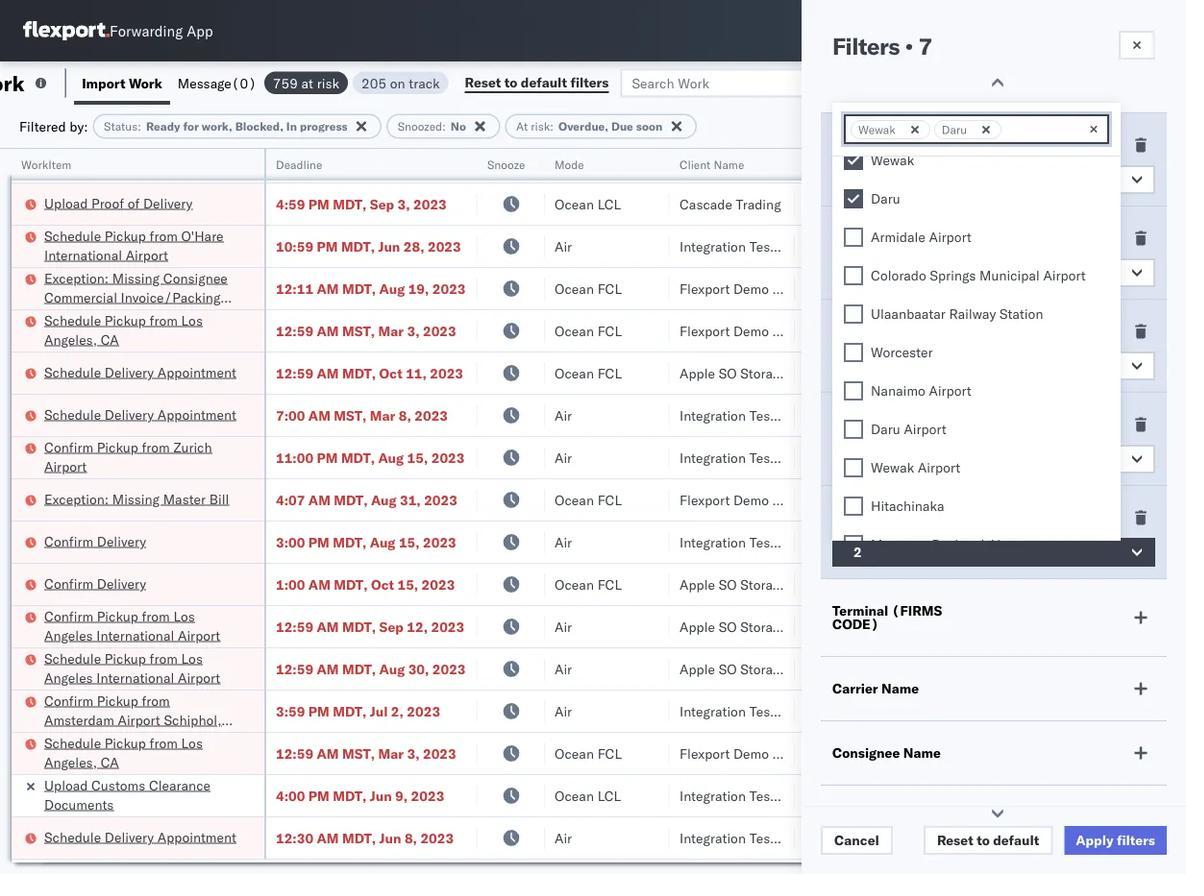 Task type: locate. For each thing, give the bounding box(es) containing it.
1 vertical spatial 3,
[[407, 322, 420, 339]]

confirm up amsterdam
[[44, 693, 93, 709]]

demo
[[733, 280, 769, 297], [733, 322, 769, 339], [733, 492, 769, 508], [733, 745, 769, 762]]

mode inside button
[[555, 157, 584, 172]]

los inside "confirm pickup from los angeles international airport"
[[173, 608, 195, 625]]

from inside schedule pickup from o'hare international airport
[[150, 227, 178, 244]]

filters inside 'button'
[[1117, 832, 1155, 849]]

pickup
[[105, 227, 146, 244], [105, 312, 146, 329], [97, 439, 138, 456], [97, 608, 138, 625], [105, 650, 146, 667], [97, 693, 138, 709], [105, 735, 146, 752]]

upload customs clearance documents link
[[44, 142, 239, 180], [44, 776, 239, 815]]

1 vertical spatial port
[[879, 416, 907, 433]]

1 vertical spatial 8,
[[405, 830, 417, 847]]

lagerfeld down flex-2132512
[[997, 830, 1055, 847]]

integration for 11:00 pm mdt, aug 15, 2023
[[805, 449, 871, 466]]

schedule pickup from los angeles international airport link
[[44, 649, 239, 688]]

international inside schedule pickup from los angeles international airport
[[96, 669, 174, 686]]

air for 3:00 pm mdt, aug 15, 2023
[[555, 534, 572, 551]]

1 2166988 from the top
[[1069, 153, 1127, 170]]

11:00 pm mdt, aug 15, 2023
[[276, 449, 465, 466]]

port up monterey
[[868, 509, 895, 526]]

: right at
[[550, 119, 554, 134]]

am for schedule pickup from los angeles, ca link associated with second 'schedule pickup from los angeles, ca' button from the bottom of the page
[[317, 322, 339, 339]]

schedule for schedule pickup from o'hare international airport button
[[44, 227, 101, 244]]

2389713
[[1069, 449, 1127, 466]]

on
[[844, 449, 864, 466], [969, 449, 989, 466], [844, 534, 864, 551], [969, 534, 989, 551]]

ltd.
[[910, 196, 933, 212]]

2 vertical spatial upload
[[44, 777, 88, 794]]

3, down 19,
[[407, 322, 420, 339]]

1 vertical spatial client name
[[832, 230, 912, 247]]

am right 1:00
[[308, 576, 331, 593]]

4 lagerfeld from the top
[[997, 788, 1055, 805]]

1 2177389 from the top
[[1069, 365, 1127, 382]]

3 flexport from the top
[[680, 492, 730, 508]]

0 horizontal spatial trading
[[736, 196, 781, 212]]

1 vertical spatial upload customs clearance documents link
[[44, 776, 239, 815]]

7:00 down in
[[276, 153, 305, 170]]

4 confirm from the top
[[44, 608, 93, 625]]

to inside button
[[504, 74, 518, 91]]

10:59
[[276, 238, 313, 255]]

3 2 from the top
[[854, 544, 862, 561]]

4 integration test account - karl lagerfeld from the top
[[805, 788, 1055, 805]]

missing inside exception: missing master bill link
[[112, 491, 160, 508]]

0 horizontal spatial filters
[[570, 74, 609, 91]]

los down schiphol,
[[181, 735, 203, 752]]

0 vertical spatial schedule pickup from los angeles, ca link
[[44, 311, 239, 349]]

mar down 2,
[[378, 745, 404, 762]]

account for 3:59 pm mdt, jul 2, 2023
[[903, 703, 954, 720]]

schedule delivery appointment for 7:00 am mst, mar 8, 2023
[[44, 406, 236, 423]]

0 vertical spatial flex-2166988
[[1028, 153, 1127, 170]]

not for 1:00 am mdt, oct 15, 2023
[[822, 576, 849, 593]]

flexport demo consignee for exception: missing master bill link
[[680, 492, 837, 508]]

karl for flex-2166988
[[969, 153, 994, 170]]

3 resize handle column header from the left
[[522, 149, 545, 875]]

0 vertical spatial hong 
[[1151, 365, 1186, 382]]

2 confirm delivery button from the top
[[44, 574, 146, 595]]

1 : from the left
[[138, 119, 141, 134]]

pm
[[308, 196, 329, 212], [317, 238, 338, 255], [317, 449, 338, 466], [308, 534, 329, 551], [308, 703, 329, 720], [308, 788, 329, 805]]

list box containing wewak
[[832, 102, 1121, 875]]

schedule inside schedule pickup from los angeles international airport
[[44, 650, 101, 667]]

2 vertical spatial schedule delivery appointment
[[44, 829, 236, 846]]

1 vertical spatial ocean lcl
[[555, 788, 621, 805]]

actions
[[1128, 157, 1168, 172]]

mar for second 'schedule pickup from los angeles, ca' button from the bottom of the page
[[378, 322, 404, 339]]

1 vertical spatial lcl
[[598, 788, 621, 805]]

2 schedule pickup from los angeles, ca from the top
[[44, 735, 203, 771]]

8, down '9,'
[[405, 830, 417, 847]]

1 vertical spatial jun
[[370, 788, 392, 805]]

0 vertical spatial port
[[902, 323, 929, 340]]

daru left ltd.
[[871, 190, 900, 207]]

hong for 1:00 am mdt, oct 15, 2023
[[1151, 576, 1183, 593]]

2023 right 12,
[[431, 619, 464, 635]]

5 confirm from the top
[[44, 693, 93, 709]]

flex-1911466
[[1028, 280, 1127, 297], [1028, 322, 1127, 339]]

reset to default
[[937, 832, 1039, 849]]

2 clearance from the top
[[149, 777, 211, 794]]

2 angeles from the top
[[44, 669, 93, 686]]

upload customs clearance documents
[[44, 143, 211, 179], [44, 777, 211, 813]]

5 lagerfeld from the top
[[997, 830, 1055, 847]]

confirm pickup from amsterdam airport schiphol, haarlemmermeer, netherlands button
[[44, 692, 239, 748]]

2 button down railway
[[832, 352, 1155, 381]]

0 vertical spatial upload customs clearance documents link
[[44, 142, 239, 180]]

3 schedule delivery appointment from the top
[[44, 829, 236, 846]]

2166988 up 2124373
[[1069, 153, 1127, 170]]

account up the springs
[[903, 238, 954, 255]]

2 confirm from the top
[[44, 533, 93, 550]]

shang for 7:00 am mst, mar 11, 2023
[[1151, 153, 1186, 170]]

angeles, for schedule pickup from los angeles, ca link associated with 2nd 'schedule pickup from los angeles, ca' button from the top
[[44, 754, 97, 771]]

14 flex- from the top
[[1028, 788, 1069, 805]]

confirm inside "confirm pickup from los angeles international airport"
[[44, 608, 93, 625]]

exception: inside 'exception: missing consignee commercial invoice/packing list'
[[44, 270, 109, 286]]

filtered
[[19, 118, 66, 135]]

1 vertical spatial default
[[993, 832, 1039, 849]]

1 vertical spatial oct
[[371, 576, 394, 593]]

mdt, up 7:00 am mst, mar 8, 2023
[[342, 365, 376, 382]]

2023 up 7:00 am mst, mar 8, 2023
[[430, 365, 463, 382]]

final port
[[832, 509, 895, 526]]

resize handle column header for workitem
[[241, 149, 264, 875]]

missing down confirm pickup from zurich airport button
[[112, 491, 160, 508]]

1 vertical spatial hong
[[1151, 576, 1183, 593]]

1 vertical spatial upload customs clearance documents
[[44, 777, 211, 813]]

from for confirm pickup from amsterdam airport schiphol, haarlemmermeer, netherlands link
[[142, 693, 170, 709]]

mst, for second 'schedule pickup from los angeles, ca' button from the bottom of the page
[[342, 322, 375, 339]]

monterey regional airport
[[871, 536, 1031, 553]]

international up schedule pickup from los angeles international airport
[[96, 627, 174, 644]]

overdue,
[[558, 119, 609, 134]]

from down schedule pickup from los angeles international airport button
[[142, 693, 170, 709]]

pm for 3:59
[[308, 703, 329, 720]]

mode up 'cascade trading ltd.'
[[832, 136, 868, 153]]

5 ocean fcl from the top
[[555, 576, 622, 593]]

2 shang from the top
[[1151, 407, 1186, 424]]

mdt, down 3:00 pm mdt, aug 15, 2023
[[334, 576, 368, 593]]

0 vertical spatial client name
[[680, 157, 744, 172]]

6 air from the top
[[555, 619, 572, 635]]

exception: missing master bill link
[[44, 490, 229, 509]]

hitachinaka
[[871, 498, 944, 515]]

1911466 for 12:11 am mdt, aug 19, 2023
[[1069, 280, 1127, 297]]

pm for 3:00
[[308, 534, 329, 551]]

integration for 12:30 am mdt, jun 8, 2023
[[805, 830, 871, 847]]

1 vertical spatial to
[[977, 832, 990, 849]]

karl up reset to default
[[969, 788, 994, 805]]

flex-2177389 down station at right top
[[1028, 365, 1127, 382]]

2023 up 12,
[[422, 576, 455, 593]]

carrier
[[832, 681, 878, 697]]

0 vertical spatial risk
[[317, 74, 339, 91]]

ningb
[[1151, 280, 1186, 297], [1151, 322, 1186, 339], [1151, 745, 1186, 762]]

international up commercial
[[44, 247, 122, 263]]

1 hong  from the top
[[1151, 365, 1186, 382]]

0 vertical spatial lcl
[[598, 196, 621, 212]]

0 vertical spatial hong
[[1151, 365, 1183, 382]]

client name up cascade trading
[[680, 157, 744, 172]]

on down arrival
[[844, 449, 864, 466]]

trading down the client name button
[[736, 196, 781, 212]]

2 2166988 from the top
[[1069, 407, 1127, 424]]

cascade
[[680, 196, 732, 212], [805, 196, 857, 212]]

2 ocean fcl from the top
[[555, 322, 622, 339]]

2 vertical spatial port
[[868, 509, 895, 526]]

0 vertical spatial ningb
[[1151, 280, 1186, 297]]

flex- down flex-2345290
[[1028, 703, 1069, 720]]

Search Work text field
[[620, 69, 830, 98]]

confirm delivery link for 3:00 pm mdt, aug 15, 2023
[[44, 532, 146, 551]]

exception: inside 'button'
[[44, 491, 109, 508]]

1 vertical spatial schedule delivery appointment link
[[44, 405, 236, 424]]

5 fcl from the top
[[598, 576, 622, 593]]

use) right '(firms'
[[977, 619, 1011, 635]]

pickup inside schedule pickup from o'hare international airport
[[105, 227, 146, 244]]

2
[[854, 171, 862, 188], [854, 358, 862, 374], [854, 544, 862, 561]]

0 vertical spatial mode
[[832, 136, 868, 153]]

flex- up flex-2171354
[[1028, 788, 1069, 805]]

0 vertical spatial oct
[[379, 365, 402, 382]]

3 karl from the top
[[969, 703, 994, 720]]

1 vertical spatial ningb
[[1151, 322, 1186, 339]]

lcl for 4:00 pm mdt, jun 9, 2023
[[598, 788, 621, 805]]

confirm delivery up "confirm pickup from los angeles international airport"
[[44, 575, 146, 592]]

angeles inside "confirm pickup from los angeles international airport"
[[44, 627, 93, 644]]

0 horizontal spatial client
[[680, 157, 711, 172]]

1 confirm delivery link from the top
[[44, 532, 146, 551]]

1 vertical spatial schedule pickup from los angeles, ca link
[[44, 734, 239, 772]]

confirm inside the confirm pickup from amsterdam airport schiphol, haarlemmermeer, netherlands
[[44, 693, 93, 709]]

pickup inside "confirm pickup from los angeles international airport"
[[97, 608, 138, 625]]

1 exception: from the top
[[44, 270, 109, 286]]

None checkbox
[[844, 151, 863, 170]]

1 karl from the top
[[969, 153, 994, 170]]

cascade trading ltd.
[[805, 196, 933, 212]]

default up at
[[521, 74, 567, 91]]

karl for flex-2171354
[[969, 830, 994, 847]]

name inside button
[[714, 157, 744, 172]]

ca for schedule pickup from los angeles, ca link associated with second 'schedule pickup from los angeles, ca' button from the bottom of the page
[[101, 331, 119, 348]]

flex- down municipal
[[1028, 322, 1069, 339]]

international inside "confirm pickup from los angeles international airport"
[[96, 627, 174, 644]]

file exception button
[[909, 69, 1041, 98], [909, 69, 1041, 98]]

bookings for schedule pickup from los angeles, ca link associated with 2nd 'schedule pickup from los angeles, ca' button from the top
[[805, 745, 861, 762]]

5 12:59 from the top
[[276, 745, 313, 762]]

0 vertical spatial clearance
[[149, 143, 211, 160]]

12:30
[[276, 830, 313, 847]]

7
[[918, 32, 932, 61]]

from inside the confirm pickup from amsterdam airport schiphol, haarlemmermeer, netherlands
[[142, 693, 170, 709]]

list box
[[832, 102, 1121, 875]]

default inside button
[[993, 832, 1039, 849]]

1 ca from the top
[[101, 331, 119, 348]]

2 angeles, from the top
[[44, 754, 97, 771]]

1911466 down 2221222
[[1069, 280, 1127, 297]]

2 confirm delivery from the top
[[44, 575, 146, 592]]

1 cascade from the left
[[680, 196, 732, 212]]

5 integration test account - karl lagerfeld from the top
[[805, 830, 1055, 847]]

2 vertical spatial international
[[96, 669, 174, 686]]

from inside confirm pickup from zurich airport
[[142, 439, 170, 456]]

2 schedule delivery appointment from the top
[[44, 406, 236, 423]]

0 vertical spatial 2
[[854, 171, 862, 188]]

pickup inside schedule pickup from los angeles international airport
[[105, 650, 146, 667]]

name right the vessel
[[877, 809, 915, 826]]

0 vertical spatial schedule delivery appointment link
[[44, 363, 236, 382]]

cascade down the client name button
[[680, 196, 732, 212]]

confirm delivery link up "confirm pickup from los angeles international airport"
[[44, 574, 146, 594]]

mdt, up 3:00 pm mdt, aug 15, 2023
[[334, 492, 368, 508]]

client name inside button
[[680, 157, 744, 172]]

am for 7:00's the schedule delivery appointment link
[[308, 407, 331, 424]]

storage for 12:59 am mdt, aug 30, 2023
[[740, 661, 787, 678]]

pickup for schedule pickup from los angeles international airport button
[[105, 650, 146, 667]]

3 bookings from the top
[[805, 492, 861, 508]]

resize handle column header for consignee
[[964, 149, 987, 875]]

1 horizontal spatial default
[[993, 832, 1039, 849]]

2 vertical spatial 15,
[[397, 576, 418, 593]]

1 angeles, from the top
[[44, 331, 97, 348]]

aug left 19,
[[379, 280, 405, 297]]

2 vertical spatial 2
[[854, 544, 862, 561]]

1 trading from the left
[[736, 196, 781, 212]]

air for 10:59 pm mdt, jun 28, 2023
[[555, 238, 572, 255]]

customs for 4:00 pm mdt, jun 9, 2023
[[91, 777, 145, 794]]

o'hare
[[181, 227, 224, 244]]

mst, for 7:00 am mst, mar 8, 2023's schedule delivery appointment button
[[334, 407, 367, 424]]

flex- up flex-2377570
[[1028, 492, 1069, 508]]

snoozed : no
[[398, 119, 466, 134]]

flex
[[997, 157, 1018, 172]]

angeles inside schedule pickup from los angeles international airport
[[44, 669, 93, 686]]

from down confirm pickup from los angeles international airport button
[[150, 650, 178, 667]]

consignee
[[805, 157, 860, 172], [163, 270, 228, 286], [773, 280, 837, 297], [893, 280, 958, 297], [773, 322, 837, 339], [893, 322, 958, 339], [773, 492, 837, 508], [893, 492, 958, 508], [832, 745, 900, 762], [773, 745, 837, 762], [893, 745, 958, 762]]

1 hong from the top
[[1151, 365, 1183, 382]]

mst, for 2nd 'schedule pickup from los angeles, ca' button from the top
[[342, 745, 375, 762]]

angeles up amsterdam
[[44, 669, 93, 686]]

2 button for final port
[[832, 538, 1155, 567]]

mdt, for 4:00 pm mdt, jun 9, 2023
[[333, 788, 367, 805]]

flex-2171354 button
[[997, 825, 1131, 852], [997, 825, 1131, 852]]

use) left '(firms'
[[852, 619, 887, 635]]

1 confirm from the top
[[44, 439, 93, 456]]

12:59 down 12:11
[[276, 322, 313, 339]]

hong
[[1151, 365, 1183, 382], [1151, 576, 1183, 593]]

2 air from the top
[[555, 238, 572, 255]]

lagerfeld
[[997, 153, 1055, 170], [997, 407, 1055, 424], [997, 703, 1055, 720], [997, 788, 1055, 805], [997, 830, 1055, 847]]

deadline button
[[266, 153, 458, 172]]

mdt, down the 4:59 pm mdt, sep 3, 2023 at left
[[341, 238, 375, 255]]

exception
[[965, 74, 1028, 91]]

upload proof of delivery button
[[44, 194, 193, 215]]

11, for oct
[[406, 365, 427, 382]]

1 upload from the top
[[44, 143, 88, 160]]

12:59 down 3:59 at left
[[276, 745, 313, 762]]

from for schedule pickup from los angeles, ca link associated with second 'schedule pickup from los angeles, ca' button from the bottom of the page
[[150, 312, 178, 329]]

2 vertical spatial ningb
[[1151, 745, 1186, 762]]

mdt, for 4:59 pm mdt, sep 3, 2023
[[333, 196, 367, 212]]

10:59 pm mdt, jun 28, 2023
[[276, 238, 461, 255]]

1 vertical spatial confirm delivery
[[44, 575, 146, 592]]

2 12:59 from the top
[[276, 365, 313, 382]]

0 vertical spatial 12:59 am mst, mar 3, 2023
[[276, 322, 456, 339]]

2 demo from the top
[[733, 322, 769, 339]]

account left changwon,
[[778, 449, 829, 466]]

angeles, for schedule pickup from los angeles, ca link associated with second 'schedule pickup from los angeles, ca' button from the bottom of the page
[[44, 331, 97, 348]]

reset for reset to default filters
[[465, 74, 501, 91]]

1 vertical spatial 2177389
[[1069, 576, 1127, 593]]

pickup for confirm pickup from zurich airport button
[[97, 439, 138, 456]]

0 vertical spatial ocean lcl
[[555, 196, 621, 212]]

confirm inside confirm pickup from zurich airport
[[44, 439, 93, 456]]

resize handle column header
[[241, 149, 264, 875], [455, 149, 478, 875], [522, 149, 545, 875], [647, 149, 670, 875], [772, 149, 795, 875], [964, 149, 987, 875], [1118, 149, 1141, 875], [1152, 149, 1175, 875]]

12:59 up 3:59 at left
[[276, 661, 313, 678]]

reset inside button
[[465, 74, 501, 91]]

bookings for exception: missing master bill link
[[805, 492, 861, 508]]

2 : from the left
[[442, 119, 446, 134]]

mst,
[[334, 153, 367, 170], [342, 322, 375, 339], [334, 407, 367, 424], [342, 745, 375, 762]]

(do for 12:59 am mdt, oct 11, 2023
[[790, 365, 818, 382]]

0 vertical spatial 2 button
[[832, 165, 1155, 194]]

trading
[[736, 196, 781, 212], [861, 196, 906, 212]]

airport up exception: missing master bill at left bottom
[[44, 458, 87, 475]]

0 vertical spatial 8,
[[399, 407, 411, 424]]

2 ca from the top
[[101, 754, 119, 771]]

2 upload customs clearance documents from the top
[[44, 777, 211, 813]]

daru
[[942, 123, 967, 137], [871, 190, 900, 207], [871, 421, 900, 438]]

consignee inside 'exception: missing consignee commercial invoice/packing list'
[[163, 270, 228, 286]]

upload inside button
[[44, 195, 88, 211]]

1 horizontal spatial filters
[[1117, 832, 1155, 849]]

1 vertical spatial schedule pickup from los angeles, ca
[[44, 735, 203, 771]]

0 vertical spatial upload
[[44, 143, 88, 160]]

exception: down confirm pickup from zurich airport
[[44, 491, 109, 508]]

consignee name
[[832, 745, 941, 762]]

2177389 down 2377570 at bottom right
[[1069, 576, 1127, 593]]

2023 up 4:07 am mdt, aug 31, 2023 on the left bottom of the page
[[431, 449, 465, 466]]

mst, up 12:59 am mdt, oct 11, 2023
[[342, 322, 375, 339]]

2166988 up 2389713
[[1069, 407, 1127, 424]]

customs down haarlemmermeer, at the bottom
[[91, 777, 145, 794]]

airport right nanaimo
[[929, 383, 972, 399]]

1 vertical spatial 1911466
[[1069, 322, 1127, 339]]

1 vertical spatial appointment
[[157, 406, 236, 423]]

2 for final port
[[854, 544, 862, 561]]

1 vertical spatial flex-2166988
[[1028, 407, 1127, 424]]

account for 3:00 pm mdt, aug 15, 2023
[[903, 534, 954, 551]]

upload down filtered by:
[[44, 143, 88, 160]]

1 12:59 from the top
[[276, 322, 313, 339]]

0 vertical spatial --
[[805, 365, 821, 382]]

1 vertical spatial risk
[[531, 119, 550, 134]]

2023 for schedule pickup from o'hare international airport button
[[428, 238, 461, 255]]

oct for 11,
[[379, 365, 402, 382]]

2023 right 30,
[[432, 661, 466, 678]]

upload for 4:00 pm mdt, jun 9, 2023
[[44, 777, 88, 794]]

list
[[44, 308, 67, 325]]

2 appointment from the top
[[157, 406, 236, 423]]

1 vertical spatial exception:
[[44, 491, 109, 508]]

oct
[[379, 365, 402, 382], [371, 576, 394, 593]]

apple
[[680, 365, 715, 382], [680, 576, 715, 593], [680, 619, 715, 635], [805, 619, 840, 635], [680, 661, 715, 678], [805, 661, 840, 678]]

2 cascade from the left
[[805, 196, 857, 212]]

schedule for 7:00 am mst, mar 8, 2023's schedule delivery appointment button
[[44, 406, 101, 423]]

so for 1:00 am mdt, oct 15, 2023
[[719, 576, 737, 593]]

1 vertical spatial confirm delivery link
[[44, 574, 146, 594]]

work
[[129, 74, 162, 91]]

1 flexport demo consignee from the top
[[680, 280, 837, 297]]

2023 for confirm pickup from zurich airport button
[[431, 449, 465, 466]]

customs down status
[[91, 143, 145, 160]]

12:11
[[276, 280, 313, 297]]

flex- down flex id button
[[1028, 196, 1069, 212]]

daru up changwon,
[[871, 421, 900, 438]]

12:59 am mst, mar 3, 2023 up "4:00 pm mdt, jun 9, 2023"
[[276, 745, 456, 762]]

reset inside button
[[937, 832, 973, 849]]

jun for 28,
[[378, 238, 400, 255]]

apple so storage (do not use) for 12:59 am mdt, oct 11, 2023
[[680, 365, 887, 382]]

from for confirm pickup from zurich airport link
[[142, 439, 170, 456]]

missing inside 'exception: missing consignee commercial invoice/packing list'
[[112, 270, 160, 286]]

los for schedule pickup from los angeles international airport button
[[181, 650, 203, 667]]

2 schedule from the top
[[44, 312, 101, 329]]

1 vertical spatial schedule delivery appointment
[[44, 406, 236, 423]]

5 ocean from the top
[[555, 492, 594, 508]]

13 flex- from the top
[[1028, 703, 1069, 720]]

cascade trading
[[680, 196, 781, 212]]

6 schedule from the top
[[44, 735, 101, 752]]

delivery
[[143, 195, 193, 211], [105, 364, 154, 381], [105, 406, 154, 423], [97, 533, 146, 550], [97, 575, 146, 592], [105, 829, 154, 846]]

confirm delivery for 3:00
[[44, 533, 146, 550]]

1 demo from the top
[[733, 280, 769, 297]]

2 schedule delivery appointment link from the top
[[44, 405, 236, 424]]

to left flex-2171354
[[977, 832, 990, 849]]

0 horizontal spatial to
[[504, 74, 518, 91]]

0 vertical spatial angeles
[[44, 627, 93, 644]]

0 vertical spatial schedule delivery appointment button
[[44, 363, 236, 384]]

2 exception: from the top
[[44, 491, 109, 508]]

5 air from the top
[[555, 534, 572, 551]]

None text field
[[1005, 121, 1025, 138]]

flex-2132767 button
[[997, 698, 1131, 725], [997, 698, 1131, 725]]

5 resize handle column header from the left
[[772, 149, 795, 875]]

5 schedule from the top
[[44, 650, 101, 667]]

0 horizontal spatial mode
[[555, 157, 584, 172]]

so for 12:59 am mdt, aug 30, 2023
[[719, 661, 737, 678]]

integration test account - karl lagerfeld up vessel name
[[805, 788, 1055, 805]]

1 customs from the top
[[91, 143, 145, 160]]

korea
[[929, 451, 967, 468]]

1 vertical spatial 2
[[854, 358, 862, 374]]

from inside schedule pickup from los angeles international airport
[[150, 650, 178, 667]]

flex-2345290
[[1028, 661, 1127, 678]]

0 vertical spatial schedule pickup from los angeles, ca
[[44, 312, 203, 348]]

integration test account - karl lagerfeld
[[805, 153, 1055, 170], [805, 407, 1055, 424], [805, 703, 1055, 720], [805, 788, 1055, 805], [805, 830, 1055, 847]]

vessel
[[832, 809, 874, 826]]

mdt, for 11:00 pm mdt, aug 15, 2023
[[341, 449, 375, 466]]

1 vertical spatial documents
[[44, 796, 114, 813]]

2 vertical spatial schedule delivery appointment button
[[44, 828, 236, 849]]

bookings up final
[[805, 492, 861, 508]]

pickup for schedule pickup from o'hare international airport button
[[105, 227, 146, 244]]

account for 7:00 am mst, mar 8, 2023
[[903, 407, 954, 424]]

from up schedule pickup from los angeles international airport "link"
[[142, 608, 170, 625]]

exception: up commercial
[[44, 270, 109, 286]]

bookings down '3' on the right top of page
[[805, 322, 861, 339]]

2 ningb from the top
[[1151, 322, 1186, 339]]

upload customs clearance documents link down status
[[44, 142, 239, 180]]

pm for 11:00
[[317, 449, 338, 466]]

7:00
[[276, 153, 305, 170], [276, 407, 305, 424]]

no
[[451, 119, 466, 134]]

schedule for schedule pickup from los angeles international airport button
[[44, 650, 101, 667]]

0 vertical spatial jun
[[378, 238, 400, 255]]

1 horizontal spatial cascade
[[805, 196, 857, 212]]

client inside the client name button
[[680, 157, 711, 172]]

0 vertical spatial angeles,
[[44, 331, 97, 348]]

schedule pickup from los angeles, ca
[[44, 312, 203, 348], [44, 735, 203, 771]]

apple for 1:00 am mdt, oct 15, 2023
[[680, 576, 715, 593]]

2124373
[[1069, 196, 1127, 212]]

wewak up 'cascade trading ltd.'
[[871, 152, 914, 169]]

confirm delivery button for 1:00 am mdt, oct 15, 2023
[[44, 574, 146, 595]]

mdt, for 1:00 am mdt, oct 15, 2023
[[334, 576, 368, 593]]

confirm delivery button down "exception: missing master bill" 'button'
[[44, 532, 146, 553]]

mst, down the 3:59 pm mdt, jul 2, 2023
[[342, 745, 375, 762]]

mdt, for 4:07 am mdt, aug 31, 2023
[[334, 492, 368, 508]]

schedule delivery appointment
[[44, 364, 236, 381], [44, 406, 236, 423], [44, 829, 236, 846]]

1 vertical spatial --
[[805, 576, 821, 593]]

0 vertical spatial international
[[44, 247, 122, 263]]

reset to default button
[[924, 827, 1053, 855]]

2 button down changwon, korea "button"
[[832, 538, 1155, 567]]

7:00 for 7:00 am mst, mar 8, 2023
[[276, 407, 305, 424]]

2 vertical spatial jun
[[379, 830, 401, 847]]

2023 for second 'schedule pickup from los angeles, ca' button from the bottom of the page
[[423, 322, 456, 339]]

1 vertical spatial 12:59 am mst, mar 3, 2023
[[276, 745, 456, 762]]

name up colorado
[[874, 230, 912, 247]]

schedule pickup from los angeles, ca link
[[44, 311, 239, 349], [44, 734, 239, 772]]

2 ocean lcl from the top
[[555, 788, 621, 805]]

confirm for amsterdam
[[44, 693, 93, 709]]

schedule inside schedule pickup from o'hare international airport
[[44, 227, 101, 244]]

0 vertical spatial filters
[[570, 74, 609, 91]]

4:00
[[276, 788, 305, 805]]

8, for jun
[[405, 830, 417, 847]]

flex-2377570 button
[[997, 529, 1131, 556], [997, 529, 1131, 556]]

sep for 12,
[[379, 619, 404, 635]]

mdt, for 12:59 am mdt, oct 11, 2023
[[342, 365, 376, 382]]

3 integration test account - karl lagerfeld from the top
[[805, 703, 1055, 720]]

1 lcl from the top
[[598, 196, 621, 212]]

1 vertical spatial angeles,
[[44, 754, 97, 771]]

international for schedule
[[96, 669, 174, 686]]

1 clearance from the top
[[149, 143, 211, 160]]

0 vertical spatial 2166988
[[1069, 153, 1127, 170]]

schedule pickup from los angeles, ca link for second 'schedule pickup from los angeles, ca' button from the bottom of the page
[[44, 311, 239, 349]]

schedule
[[44, 227, 101, 244], [44, 312, 101, 329], [44, 364, 101, 381], [44, 406, 101, 423], [44, 650, 101, 667], [44, 735, 101, 752], [44, 829, 101, 846]]

lcl
[[598, 196, 621, 212], [598, 788, 621, 805]]

2 button for mode
[[832, 165, 1155, 194]]

appointment for 12:59 am mdt, oct 11, 2023
[[157, 364, 236, 381]]

None checkbox
[[844, 189, 863, 209], [844, 228, 863, 247], [844, 266, 863, 285], [844, 305, 863, 324], [844, 343, 863, 362], [844, 382, 863, 401], [844, 420, 863, 439], [844, 458, 863, 478], [844, 497, 863, 516], [844, 535, 863, 555], [844, 189, 863, 209], [844, 228, 863, 247], [844, 266, 863, 285], [844, 305, 863, 324], [844, 343, 863, 362], [844, 382, 863, 401], [844, 420, 863, 439], [844, 458, 863, 478], [844, 497, 863, 516], [844, 535, 863, 555]]

12:59 for schedule pickup from los angeles international airport button
[[276, 661, 313, 678]]

2 vertical spatial wewak
[[871, 459, 914, 476]]

karl left flex-2132767
[[969, 703, 994, 720]]

1 schedule delivery appointment link from the top
[[44, 363, 236, 382]]

international
[[44, 247, 122, 263], [96, 627, 174, 644], [96, 669, 174, 686]]

pickup inside the confirm pickup from amsterdam airport schiphol, haarlemmermeer, netherlands
[[97, 693, 138, 709]]

2 -- from the top
[[805, 576, 821, 593]]

4 demo from the top
[[733, 745, 769, 762]]

15,
[[407, 449, 428, 466], [399, 534, 420, 551], [397, 576, 418, 593]]

3 demo from the top
[[733, 492, 769, 508]]

to inside button
[[977, 832, 990, 849]]

bookings test consignee up worcester
[[805, 322, 958, 339]]

4 air from the top
[[555, 449, 572, 466]]

3, for schedule pickup from los angeles, ca link associated with 2nd 'schedule pickup from los angeles, ca' button from the top
[[407, 745, 420, 762]]

from inside "confirm pickup from los angeles international airport"
[[142, 608, 170, 625]]

1 schedule pickup from los angeles, ca link from the top
[[44, 311, 239, 349]]

karl left flex
[[969, 153, 994, 170]]

1 horizontal spatial :
[[442, 119, 446, 134]]

am down the 3:59 pm mdt, jul 2, 2023
[[317, 745, 339, 762]]

storage for 1:00 am mdt, oct 15, 2023
[[740, 576, 787, 593]]

shang for 4:07 am mdt, aug 31, 2023
[[1151, 492, 1186, 508]]

2 trading from the left
[[861, 196, 906, 212]]

airport up schedule pickup from los angeles international airport "link"
[[178, 627, 220, 644]]

2 up 'cascade trading ltd.'
[[854, 171, 862, 188]]

track
[[409, 74, 440, 91]]

4 flexport from the top
[[680, 745, 730, 762]]

0 vertical spatial schedule pickup from los angeles, ca button
[[44, 311, 239, 351]]

flex- up municipal
[[1028, 238, 1069, 255]]

flex-2389713 button
[[997, 445, 1131, 471], [997, 445, 1131, 471]]

1 vertical spatial customs
[[91, 777, 145, 794]]

flexport demo consignee
[[680, 280, 837, 297], [680, 322, 837, 339], [680, 492, 837, 508], [680, 745, 837, 762]]

3 upload from the top
[[44, 777, 88, 794]]

mdt, down deadline button
[[333, 196, 367, 212]]

los for confirm pickup from los angeles international airport button
[[173, 608, 195, 625]]

air
[[555, 153, 572, 170], [555, 238, 572, 255], [555, 407, 572, 424], [555, 449, 572, 466], [555, 534, 572, 551], [555, 619, 572, 635], [555, 661, 572, 678], [555, 703, 572, 720], [555, 830, 572, 847]]

1 vertical spatial schedule pickup from los angeles, ca button
[[44, 734, 239, 774]]

ulaanbaatar
[[871, 306, 946, 322]]

consignee inside button
[[805, 157, 860, 172]]

account for 4:00 pm mdt, jun 9, 2023
[[903, 788, 954, 805]]

1 vertical spatial 7:00
[[276, 407, 305, 424]]

filters up at risk : overdue, due soon
[[570, 74, 609, 91]]

schedule for schedule delivery appointment button corresponding to 12:59 am mdt, oct 11, 2023
[[44, 364, 101, 381]]

hong  for 12:59 am mdt, oct 11, 2023
[[1151, 365, 1186, 382]]

1 vertical spatial sep
[[379, 619, 404, 635]]

0 vertical spatial confirm delivery
[[44, 533, 146, 550]]

4 bookings from the top
[[805, 745, 861, 762]]

flex-2171354
[[1028, 830, 1127, 847]]

lagerfeld up flex-2124373
[[997, 153, 1055, 170]]

consignee button
[[795, 153, 968, 172]]

2023 down "4:00 pm mdt, jun 9, 2023"
[[420, 830, 454, 847]]

0 vertical spatial missing
[[112, 270, 160, 286]]

amsterdam
[[44, 712, 114, 729]]

0 vertical spatial schedule delivery appointment
[[44, 364, 236, 381]]

0 vertical spatial 3,
[[397, 196, 410, 212]]

0 vertical spatial 15,
[[407, 449, 428, 466]]

2 vertical spatial 3,
[[407, 745, 420, 762]]

3 schedule delivery appointment button from the top
[[44, 828, 236, 849]]

airport
[[929, 229, 972, 246], [126, 247, 168, 263], [1043, 267, 1086, 284], [929, 383, 972, 399], [904, 421, 946, 438], [44, 458, 87, 475], [918, 459, 960, 476], [988, 536, 1031, 553], [178, 627, 220, 644], [178, 669, 220, 686], [118, 712, 160, 729]]

1 vertical spatial 15,
[[399, 534, 420, 551]]

karl for flex-2132767
[[969, 703, 994, 720]]

2166988
[[1069, 153, 1127, 170], [1069, 407, 1127, 424]]

pickup up schedule pickup from los angeles international airport
[[97, 608, 138, 625]]

1 horizontal spatial to
[[977, 832, 990, 849]]

3 lagerfeld from the top
[[997, 703, 1055, 720]]

pickup down "confirm pickup from los angeles international airport"
[[105, 650, 146, 667]]

flex-2166988 button
[[997, 149, 1131, 175], [997, 149, 1131, 175], [997, 402, 1131, 429], [997, 402, 1131, 429]]

wewak up consignee button
[[858, 123, 896, 137]]

bookings up the vessel
[[805, 745, 861, 762]]

name
[[714, 157, 744, 172], [874, 230, 912, 247], [881, 681, 919, 697], [903, 745, 941, 762], [877, 809, 915, 826]]

flex-2345290 button
[[997, 656, 1131, 683], [997, 656, 1131, 683]]

from left o'hare
[[150, 227, 178, 244]]

1 horizontal spatial reset
[[937, 832, 973, 849]]

1 vertical spatial ca
[[101, 754, 119, 771]]

use) for 12:59 am mdt, oct 11, 2023
[[852, 365, 887, 382]]

11,
[[399, 153, 420, 170], [406, 365, 427, 382]]

8,
[[399, 407, 411, 424], [405, 830, 417, 847]]

2 upload customs clearance documents link from the top
[[44, 776, 239, 815]]

: for snoozed
[[442, 119, 446, 134]]

pm for 10:59
[[317, 238, 338, 255]]

from
[[150, 227, 178, 244], [150, 312, 178, 329], [142, 439, 170, 456], [142, 608, 170, 625], [150, 650, 178, 667], [142, 693, 170, 709], [150, 735, 178, 752]]

2023 up 11:00 pm mdt, aug 15, 2023
[[415, 407, 448, 424]]

municipal
[[979, 267, 1040, 284]]

flexport. image
[[23, 21, 110, 40]]

confirm delivery button
[[44, 532, 146, 553], [44, 574, 146, 595]]

los inside schedule pickup from los angeles international airport
[[181, 650, 203, 667]]

4 flexport demo consignee from the top
[[680, 745, 837, 762]]

am for exception: missing master bill link
[[308, 492, 331, 508]]

aug down 4:07 am mdt, aug 31, 2023 on the left bottom of the page
[[370, 534, 395, 551]]

1 vertical spatial 2166988
[[1069, 407, 1127, 424]]

filters inside button
[[570, 74, 609, 91]]

am up the 3:59 pm mdt, jul 2, 2023
[[317, 661, 339, 678]]

pickup inside confirm pickup from zurich airport
[[97, 439, 138, 456]]

default inside button
[[521, 74, 567, 91]]

2 hong from the top
[[1151, 576, 1183, 593]]

2 vertical spatial daru
[[871, 421, 900, 438]]

4 ocean fcl from the top
[[555, 492, 622, 508]]



Task type: vqa. For each thing, say whether or not it's contained in the screenshot.


Task type: describe. For each thing, give the bounding box(es) containing it.
arrival port
[[832, 416, 907, 433]]

changwon, korea
[[854, 451, 967, 468]]

apply filters
[[1076, 832, 1155, 849]]

9,
[[395, 788, 408, 805]]

account left monterey
[[778, 534, 829, 551]]

integration test account - on ag down daru airport
[[805, 449, 1011, 466]]

message (0)
[[178, 74, 257, 91]]

clearance for 7:00 am mst, mar 11, 2023
[[149, 143, 211, 160]]

5 flex- from the top
[[1028, 322, 1069, 339]]

1 flex-2177389 from the top
[[1028, 365, 1127, 382]]

2 lagerfeld from the top
[[997, 407, 1055, 424]]

client name button
[[670, 153, 776, 172]]

upload customs clearance documents for 4:00 pm mdt, jun 9, 2023
[[44, 777, 211, 813]]

aug for 4:07 am mdt, aug 31, 2023
[[371, 492, 397, 508]]

forwarding app link
[[23, 21, 213, 40]]

flexport demo consignee for schedule pickup from los angeles, ca link associated with second 'schedule pickup from los angeles, ca' button from the bottom of the page
[[680, 322, 837, 339]]

8 flex- from the top
[[1028, 449, 1069, 466]]

airport down flex-2221222
[[1043, 267, 1086, 284]]

from for schedule pickup from los angeles, ca link associated with 2nd 'schedule pickup from los angeles, ca' button from the top
[[150, 735, 178, 752]]

departure port
[[832, 323, 929, 340]]

air for 12:59 am mdt, sep 12, 2023
[[555, 619, 572, 635]]

1 schedule pickup from los angeles, ca from the top
[[44, 312, 203, 348]]

in
[[286, 119, 297, 134]]

file exception
[[939, 74, 1028, 91]]

1 flex- from the top
[[1028, 153, 1069, 170]]

1 vertical spatial client
[[832, 230, 871, 247]]

confirm pickup from los angeles international airport link
[[44, 607, 239, 645]]

progress
[[300, 119, 348, 134]]

of
[[128, 195, 140, 211]]

nanaimo airport
[[871, 383, 972, 399]]

0 horizontal spatial risk
[[317, 74, 339, 91]]

3:59
[[276, 703, 305, 720]]

2023 for 12:30 am mdt, jun 8, 2023 schedule delivery appointment button
[[420, 830, 454, 847]]

pickup for confirm pickup from los angeles international airport button
[[97, 608, 138, 625]]

default for reset to default filters
[[521, 74, 567, 91]]

2 ocean from the top
[[555, 280, 594, 297]]

flex-1919146
[[1028, 492, 1127, 508]]

am for exception: missing consignee commercial invoice/packing list link
[[317, 280, 339, 297]]

airport up the springs
[[929, 229, 972, 246]]

from for schedule pickup from o'hare international airport link
[[150, 227, 178, 244]]

0 vertical spatial daru
[[942, 123, 967, 137]]

storage for 12:59 am mdt, sep 12, 2023
[[740, 619, 787, 635]]

2023 down the snoozed : no in the left top of the page
[[423, 153, 456, 170]]

ocean fcl for exception: missing master bill link
[[555, 492, 622, 508]]

os
[[1132, 24, 1150, 38]]

15 flex- from the top
[[1028, 830, 1069, 847]]

7 flex- from the top
[[1028, 407, 1069, 424]]

4 flex- from the top
[[1028, 280, 1069, 297]]

missing for consignee
[[112, 270, 160, 286]]

lagerfeld for flex-2132512
[[997, 788, 1055, 805]]

depart
[[1151, 157, 1186, 172]]

3
[[854, 264, 862, 281]]

mst, up the 4:59 pm mdt, sep 3, 2023 at left
[[334, 153, 367, 170]]

monterey
[[871, 536, 928, 553]]

ocean fcl for exception: missing consignee commercial invoice/packing list link
[[555, 280, 622, 297]]

mdt, for 12:30 am mdt, jun 8, 2023
[[342, 830, 376, 847]]

2023 for schedule pickup from los angeles international airport button
[[432, 661, 466, 678]]

lagerfeld for flex-2171354
[[997, 830, 1055, 847]]

schedule for 2nd 'schedule pickup from los angeles, ca' button from the top
[[44, 735, 101, 752]]

default for reset to default
[[993, 832, 1039, 849]]

2023 right '9,'
[[411, 788, 444, 805]]

account for 10:59 pm mdt, jun 28, 2023
[[903, 238, 954, 255]]

1 vertical spatial wewak
[[871, 152, 914, 169]]

clearance for 4:00 pm mdt, jun 9, 2023
[[149, 777, 211, 794]]

integration test account - swarovski
[[805, 238, 1031, 255]]

international inside schedule pickup from o'hare international airport
[[44, 247, 122, 263]]

am for schedule pickup from los angeles international airport "link"
[[317, 661, 339, 678]]

2 2 from the top
[[854, 358, 862, 374]]

use) left flex-2345290
[[977, 661, 1011, 678]]

2 flex-2177389 from the top
[[1028, 576, 1127, 593]]

app
[[187, 22, 213, 40]]

use) for 1:00 am mdt, oct 15, 2023
[[852, 576, 887, 593]]

8 ocean from the top
[[555, 788, 594, 805]]

integration for 10:59 pm mdt, jun 28, 2023
[[805, 238, 871, 255]]

6 ocean from the top
[[555, 576, 594, 593]]

on right korea
[[969, 449, 989, 466]]

blocked,
[[235, 119, 283, 134]]

airport inside schedule pickup from o'hare international airport
[[126, 247, 168, 263]]

ag down final port
[[868, 534, 886, 551]]

integration for 7:00 am mst, mar 8, 2023
[[805, 407, 871, 424]]

confirm pickup from zurich airport button
[[44, 438, 239, 478]]

mdt, for 12:11 am mdt, aug 19, 2023
[[342, 280, 376, 297]]

invoice/packing
[[121, 289, 221, 306]]

exception: missing consignee commercial invoice/packing list button
[[44, 269, 239, 325]]

exception: missing master bill button
[[44, 490, 229, 511]]

2,
[[391, 703, 404, 720]]

jun for 9,
[[370, 788, 392, 805]]

proof
[[91, 195, 124, 211]]

status
[[104, 119, 138, 134]]

759
[[273, 74, 298, 91]]

12:30 am mdt, jun 8, 2023
[[276, 830, 454, 847]]

lcl for 4:59 pm mdt, sep 3, 2023
[[598, 196, 621, 212]]

12,
[[407, 619, 428, 635]]

demo for exception: missing master bill link
[[733, 492, 769, 508]]

to for reset to default filters
[[504, 74, 518, 91]]

none checkbox inside list box
[[844, 151, 863, 170]]

ningb for schedule pickup from los angeles, ca link associated with 2nd 'schedule pickup from los angeles, ca' button from the top
[[1151, 745, 1186, 762]]

mdt, for 3:00 pm mdt, aug 15, 2023
[[333, 534, 367, 551]]

port for final port
[[868, 509, 895, 526]]

forwarding app
[[110, 22, 213, 40]]

shang for 7:00 am mst, mar 8, 2023
[[1151, 407, 1186, 424]]

airport inside "confirm pickup from los angeles international airport"
[[178, 627, 220, 644]]

snooze
[[487, 157, 525, 172]]

2023 for schedule delivery appointment button corresponding to 12:59 am mdt, oct 11, 2023
[[430, 365, 463, 382]]

2 2 button from the top
[[832, 352, 1155, 381]]

cascade for cascade trading
[[680, 196, 732, 212]]

1911466 for 12:59 am mst, mar 3, 2023
[[1069, 322, 1127, 339]]

31,
[[400, 492, 421, 508]]

•
[[905, 32, 913, 61]]

4:59
[[276, 196, 305, 212]]

from for confirm pickup from los angeles international airport 'link'
[[142, 608, 170, 625]]

schedule delivery appointment button for 12:59 am mdt, oct 11, 2023
[[44, 363, 236, 384]]

schedule pickup from los angeles international airport button
[[44, 649, 239, 690]]

import work button
[[74, 62, 170, 105]]

upload for 7:00 am mst, mar 11, 2023
[[44, 143, 88, 160]]

6 fcl from the top
[[598, 745, 622, 762]]

759 at risk
[[273, 74, 339, 91]]

schedule pickup from o'hare international airport
[[44, 227, 224, 263]]

not for 12:59 am mdt, aug 30, 2023
[[822, 661, 849, 678]]

zurich
[[173, 439, 212, 456]]

on right monterey
[[969, 534, 989, 551]]

2023 for 7:00 am mst, mar 8, 2023's schedule delivery appointment button
[[415, 407, 448, 424]]

2 fcl from the top
[[598, 322, 622, 339]]

11 flex- from the top
[[1028, 576, 1069, 593]]

integration for 7:00 am mst, mar 11, 2023
[[805, 153, 871, 170]]

international for confirm
[[96, 627, 174, 644]]

2 flex- from the top
[[1028, 196, 1069, 212]]

1 bookings test consignee from the top
[[805, 280, 958, 297]]

os button
[[1119, 9, 1163, 53]]

to for reset to default
[[977, 832, 990, 849]]

apple so storage (do not use) for 12:59 am mdt, sep 12, 2023
[[680, 619, 887, 635]]

3, for schedule pickup from los angeles, ca link associated with second 'schedule pickup from los angeles, ca' button from the bottom of the page
[[407, 322, 420, 339]]

air for 3:59 pm mdt, jul 2, 2023
[[555, 703, 572, 720]]

carrier name
[[832, 681, 919, 697]]

not for 12:59 am mdt, sep 12, 2023
[[822, 619, 849, 635]]

schedule pickup from o'hare international airport button
[[44, 226, 239, 267]]

apply
[[1076, 832, 1113, 849]]

pm for 4:59
[[308, 196, 329, 212]]

los for 2nd 'schedule pickup from los angeles, ca' button from the top
[[181, 735, 203, 752]]

3 bookings test consignee from the top
[[805, 492, 958, 508]]

flex-1911466 for 12:59 am mst, mar 3, 2023
[[1028, 322, 1127, 339]]

12 flex- from the top
[[1028, 661, 1069, 678]]

so for 12:59 am mdt, oct 11, 2023
[[719, 365, 737, 382]]

3 fcl from the top
[[598, 365, 622, 382]]

ag right korea
[[993, 449, 1011, 466]]

12:59 am mdt, oct 11, 2023
[[276, 365, 463, 382]]

account for 11:00 pm mdt, aug 15, 2023
[[903, 449, 954, 466]]

daru airport
[[871, 421, 946, 438]]

bill
[[209, 491, 229, 508]]

2023 down 4:07 am mdt, aug 31, 2023 on the left bottom of the page
[[423, 534, 456, 551]]

1 12:59 am mst, mar 3, 2023 from the top
[[276, 322, 456, 339]]

apple so storage (do not use) for 1:00 am mdt, oct 15, 2023
[[680, 576, 887, 593]]

flex-2132512
[[1028, 788, 1127, 805]]

name down carrier name
[[903, 745, 941, 762]]

import
[[82, 74, 125, 91]]

resize handle column header for deadline
[[455, 149, 478, 875]]

exception: missing consignee commercial invoice/packing list
[[44, 270, 228, 325]]

mar up the 4:59 pm mdt, sep 3, 2023 at left
[[370, 153, 395, 170]]

port for departure port
[[902, 323, 929, 340]]

filters
[[832, 32, 900, 61]]

use) for 12:59 am mdt, aug 30, 2023
[[852, 661, 887, 678]]

upload proof of delivery
[[44, 195, 193, 211]]

departure
[[832, 323, 898, 340]]

reset to default filters
[[465, 74, 609, 91]]

4:00 pm mdt, jun 9, 2023
[[276, 788, 444, 805]]

4 bookings test consignee from the top
[[805, 745, 958, 762]]

by:
[[70, 118, 88, 135]]

schiphol,
[[164, 712, 222, 729]]

pm for 4:00
[[308, 788, 329, 805]]

1 schedule pickup from los angeles, ca button from the top
[[44, 311, 239, 351]]

confirm for los
[[44, 608, 93, 625]]

customs for 7:00 am mst, mar 11, 2023
[[91, 143, 145, 160]]

2023 up 28,
[[413, 196, 447, 212]]

8 resize handle column header from the left
[[1152, 149, 1175, 875]]

3:00 pm mdt, aug 15, 2023
[[276, 534, 456, 551]]

mdt, for 3:59 pm mdt, jul 2, 2023
[[333, 703, 367, 720]]

airport inside confirm pickup from zurich airport
[[44, 458, 87, 475]]

mdt, for 12:59 am mdt, sep 12, 2023
[[342, 619, 376, 635]]

integration test account - on ag down arrival
[[680, 449, 886, 466]]

snoozed
[[398, 119, 442, 134]]

commercial
[[44, 289, 117, 306]]

2 karl from the top
[[969, 407, 994, 424]]

1 vertical spatial daru
[[871, 190, 900, 207]]

on down final
[[844, 534, 864, 551]]

3 : from the left
[[550, 119, 554, 134]]

confirm pickup from amsterdam airport schiphol, haarlemmermeer, netherlands
[[44, 693, 232, 748]]

4 ocean from the top
[[555, 365, 594, 382]]

3 flex- from the top
[[1028, 238, 1069, 255]]

airport inside schedule pickup from los angeles international airport
[[178, 669, 220, 686]]

airport inside the confirm pickup from amsterdam airport schiphol, haarlemmermeer, netherlands
[[118, 712, 160, 729]]

airport down daru airport
[[918, 459, 960, 476]]

terminal (firms code)
[[832, 603, 942, 633]]

flex-2124373
[[1028, 196, 1127, 212]]

filters • 7
[[832, 32, 932, 61]]

id
[[1021, 157, 1033, 172]]

2 bookings test consignee from the top
[[805, 322, 958, 339]]

airport up changwon, korea
[[904, 421, 946, 438]]

due
[[611, 119, 633, 134]]

flex-2389713
[[1028, 449, 1127, 466]]

6 flex- from the top
[[1028, 365, 1069, 382]]

exception: missing master bill
[[44, 491, 229, 508]]

air for 7:00 am mst, mar 8, 2023
[[555, 407, 572, 424]]

apply filters button
[[1064, 827, 1167, 855]]

2 for mode
[[854, 171, 862, 188]]

2 2177389 from the top
[[1069, 576, 1127, 593]]

integration test account - on ag down hitachinaka
[[805, 534, 1011, 551]]

(firms
[[892, 603, 942, 619]]

at risk : overdue, due soon
[[516, 119, 663, 134]]

ag down the arrival port
[[868, 449, 886, 466]]

2 flex-2166988 from the top
[[1028, 407, 1127, 424]]

2 schedule pickup from los angeles, ca button from the top
[[44, 734, 239, 774]]

3 ocean from the top
[[555, 322, 594, 339]]

integration test account - on ag down final
[[680, 534, 886, 551]]

(do for 1:00 am mdt, oct 15, 2023
[[790, 576, 818, 593]]

1 ocean from the top
[[555, 196, 594, 212]]

armidale
[[871, 229, 926, 246]]

2132512
[[1069, 788, 1127, 805]]

2377570
[[1069, 534, 1127, 551]]

2 integration test account - karl lagerfeld from the top
[[805, 407, 1055, 424]]

1 horizontal spatial mode
[[832, 136, 868, 153]]

ocean fcl for the schedule delivery appointment link related to 12:59
[[555, 365, 622, 382]]

am down progress
[[308, 153, 331, 170]]

1 fcl from the top
[[598, 280, 622, 297]]

(do for 12:59 am mdt, aug 30, 2023
[[790, 661, 818, 678]]

airport right regional
[[988, 536, 1031, 553]]

10 flex- from the top
[[1028, 534, 1069, 551]]

terminal
[[832, 603, 888, 619]]

workitem
[[21, 157, 71, 172]]

9 flex- from the top
[[1028, 492, 1069, 508]]

demo for exception: missing consignee commercial invoice/packing list link
[[733, 280, 769, 297]]

28,
[[404, 238, 424, 255]]

1 horizontal spatial risk
[[531, 119, 550, 134]]

4:07 am mdt, aug 31, 2023
[[276, 492, 457, 508]]

schedule delivery appointment link for 7:00
[[44, 405, 236, 424]]

flex-2221222
[[1028, 238, 1127, 255]]

mdt, for 10:59 pm mdt, jun 28, 2023
[[341, 238, 375, 255]]

12:59 am mdt, sep 12, 2023
[[276, 619, 464, 635]]

code)
[[832, 616, 879, 633]]

Search Shipments (/) text field
[[818, 16, 1003, 45]]

3 confirm from the top
[[44, 575, 93, 592]]

from for schedule pickup from los angeles international airport "link"
[[150, 650, 178, 667]]

1 flex-2166988 from the top
[[1028, 153, 1127, 170]]

aug for 12:59 am mdt, aug 30, 2023
[[379, 661, 405, 678]]

filtered by:
[[19, 118, 88, 135]]

cancel button
[[821, 827, 893, 855]]

2 12:59 am mst, mar 3, 2023 from the top
[[276, 745, 456, 762]]

air for 7:00 am mst, mar 11, 2023
[[555, 153, 572, 170]]

7 ocean from the top
[[555, 745, 594, 762]]

karl for flex-2132512
[[969, 788, 994, 805]]

4 fcl from the top
[[598, 492, 622, 508]]

2221222
[[1069, 238, 1127, 255]]

ag right regional
[[993, 534, 1011, 551]]

0 vertical spatial wewak
[[858, 123, 896, 137]]

name right carrier
[[881, 681, 919, 697]]

railway
[[949, 306, 996, 322]]

jun for 8,
[[379, 830, 401, 847]]

schedule pickup from los angeles, ca link for 2nd 'schedule pickup from los angeles, ca' button from the top
[[44, 734, 239, 772]]

am for the schedule delivery appointment link related to 12:59
[[317, 365, 339, 382]]



